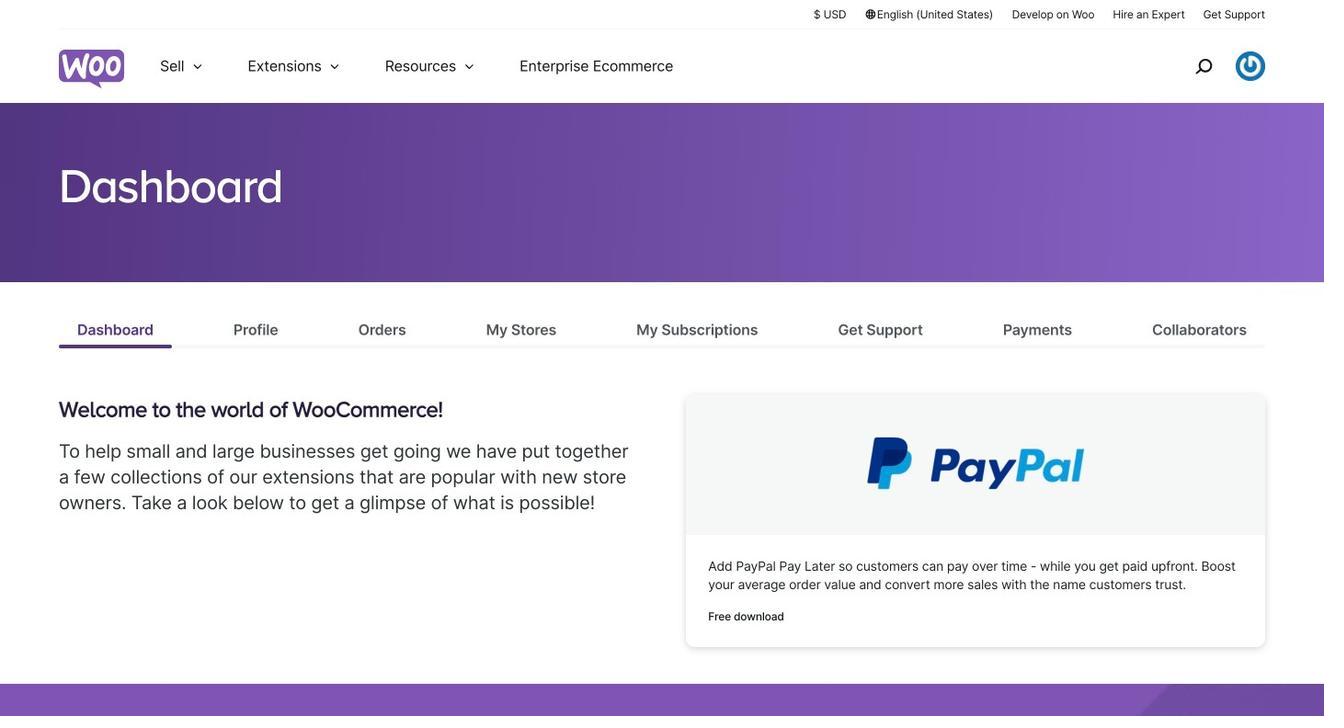 Task type: vqa. For each thing, say whether or not it's contained in the screenshot.
checkbox
no



Task type: locate. For each thing, give the bounding box(es) containing it.
open account menu image
[[1236, 52, 1266, 81]]



Task type: describe. For each thing, give the bounding box(es) containing it.
service navigation menu element
[[1156, 36, 1266, 96]]

search image
[[1189, 52, 1219, 81]]



